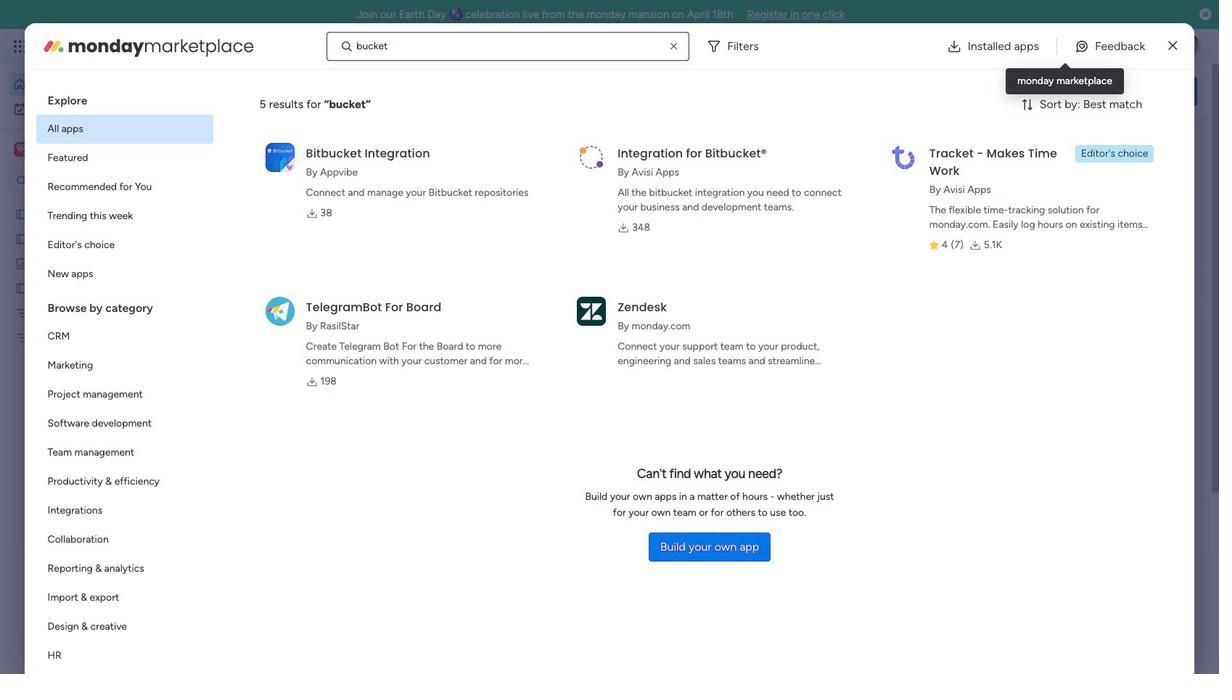 Task type: describe. For each thing, give the bounding box(es) containing it.
help image
[[1125, 39, 1140, 54]]

add to favorites image
[[431, 294, 445, 309]]

2 heading from the top
[[36, 289, 213, 322]]

quick search results list box
[[224, 165, 945, 535]]

2 workspace image from the left
[[16, 142, 26, 158]]

1 workspace image from the left
[[14, 142, 28, 158]]

see plans image
[[241, 38, 254, 54]]

component image
[[242, 317, 256, 330]]

1 horizontal spatial monday marketplace image
[[1058, 39, 1072, 54]]

0 horizontal spatial monday marketplace image
[[42, 34, 65, 58]]

1 circle o image from the top
[[1002, 202, 1011, 213]]

v2 user feedback image
[[992, 83, 1003, 99]]

2 public board image from the top
[[15, 281, 29, 295]]

0 vertical spatial public board image
[[15, 207, 29, 221]]

1 horizontal spatial public board image
[[242, 294, 258, 310]]

1 heading from the top
[[36, 81, 213, 115]]



Task type: locate. For each thing, give the bounding box(es) containing it.
help center element
[[980, 628, 1198, 674]]

public dashboard image
[[15, 256, 29, 270]]

v2 bolt switch image
[[1105, 83, 1114, 99]]

1 vertical spatial public board image
[[242, 294, 258, 310]]

list box
[[36, 81, 213, 674], [0, 199, 185, 546]]

monday marketplace image right select product image
[[42, 34, 65, 58]]

workspace selection element
[[14, 141, 121, 160]]

select product image
[[13, 39, 28, 54]]

0 horizontal spatial public board image
[[15, 207, 29, 221]]

1 public board image from the top
[[15, 232, 29, 245]]

monday marketplace image
[[42, 34, 65, 58], [1058, 39, 1072, 54]]

Search in workspace field
[[30, 172, 121, 189]]

3 circle o image from the top
[[1002, 239, 1011, 250]]

dapulse x slim image
[[1169, 37, 1178, 55]]

public board image up 'public dashboard' image
[[15, 232, 29, 245]]

1 vertical spatial circle o image
[[1002, 221, 1011, 232]]

1 vertical spatial public board image
[[15, 281, 29, 295]]

notifications image
[[962, 39, 977, 54]]

search everything image
[[1093, 39, 1108, 54]]

1 vertical spatial heading
[[36, 289, 213, 322]]

public board image up 'public dashboard' image
[[15, 207, 29, 221]]

terry turtle image
[[1179, 35, 1202, 58]]

public board image
[[15, 232, 29, 245], [15, 281, 29, 295]]

heading
[[36, 81, 213, 115], [36, 289, 213, 322]]

app logo image
[[265, 143, 294, 172], [577, 143, 606, 172], [889, 143, 918, 172], [265, 297, 294, 326], [577, 297, 606, 326]]

public board image down 'public dashboard' image
[[15, 281, 29, 295]]

monday marketplace image left search everything image
[[1058, 39, 1072, 54]]

2 vertical spatial circle o image
[[1002, 239, 1011, 250]]

0 vertical spatial circle o image
[[1002, 202, 1011, 213]]

dapulse x slim image
[[1176, 134, 1194, 152]]

option
[[9, 73, 176, 96], [9, 97, 176, 121], [36, 115, 213, 144], [36, 144, 213, 173], [36, 173, 213, 202], [0, 201, 185, 204], [36, 202, 213, 231], [36, 231, 213, 260], [36, 260, 213, 289], [36, 322, 213, 351], [36, 351, 213, 380], [36, 380, 213, 409], [36, 409, 213, 439], [36, 439, 213, 468], [36, 468, 213, 497], [36, 497, 213, 526], [36, 526, 213, 555], [36, 555, 213, 584], [36, 584, 213, 613], [36, 613, 213, 642], [36, 642, 213, 671]]

2 circle o image from the top
[[1002, 221, 1011, 232]]

public board image
[[15, 207, 29, 221], [242, 294, 258, 310]]

0 vertical spatial public board image
[[15, 232, 29, 245]]

workspace image
[[14, 142, 28, 158], [16, 142, 26, 158]]

2 image
[[1005, 30, 1018, 46]]

circle o image
[[1002, 202, 1011, 213], [1002, 221, 1011, 232], [1002, 239, 1011, 250]]

0 vertical spatial heading
[[36, 81, 213, 115]]

update feed image
[[994, 39, 1008, 54]]

getting started element
[[980, 558, 1198, 616]]

public board image up component image
[[242, 294, 258, 310]]



Task type: vqa. For each thing, say whether or not it's contained in the screenshot.
app logo
yes



